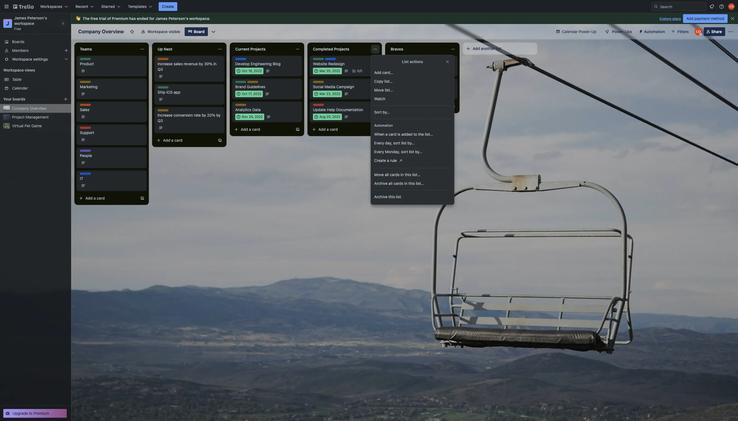 Task type: vqa. For each thing, say whether or not it's contained in the screenshot.
bottommost Up
yes



Task type: describe. For each thing, give the bounding box(es) containing it.
workspace inside james peterson's workspace free
[[14, 21, 34, 26]]

product for website redesign
[[313, 58, 326, 62]]

create for create a rule
[[374, 158, 386, 163]]

/
[[359, 69, 360, 73]]

color: yellow, title: "marketing" element for marketing
[[80, 81, 96, 85]]

calendar for calendar
[[12, 86, 28, 91]]

list inside archive this list link
[[396, 195, 401, 199]]

color: yellow, title: "marketing" element for increase conversion rate by 20% by q3
[[158, 109, 173, 114]]

lauren
[[406, 81, 419, 86]]

develop engineering blog link
[[235, 61, 299, 67]]

media
[[325, 85, 335, 89]]

in down move all cards in this list… link
[[404, 181, 408, 186]]

add inside banner
[[687, 16, 694, 21]]

calendar power-up
[[562, 29, 597, 34]]

card for current projects
[[252, 127, 260, 132]]

20, for help
[[327, 115, 331, 119]]

current projects
[[235, 47, 266, 51]]

by… inside sort by… link
[[383, 110, 390, 115]]

0
[[357, 69, 359, 73]]

2022 for engineering
[[254, 69, 262, 73]]

add a card button for bravos
[[387, 102, 449, 111]]

marketing for social media campaign
[[313, 81, 329, 85]]

share
[[712, 29, 722, 34]]

support inside support update help documentation
[[313, 104, 326, 108]]

color: green, title: "product" element down teams
[[80, 58, 92, 62]]

boards
[[12, 39, 24, 44]]

marketing link
[[80, 84, 143, 90]]

completed projects
[[313, 47, 349, 51]]

landing
[[429, 87, 442, 91]]

app
[[174, 90, 180, 95]]

boards link
[[0, 37, 71, 46]]

sales link
[[80, 107, 143, 113]]

card for teams
[[97, 196, 105, 201]]

all for archive
[[389, 181, 393, 186]]

Mar 20, 2022 checkbox
[[313, 68, 342, 74]]

a for bravos
[[404, 104, 407, 109]]

website
[[313, 62, 327, 66]]

most
[[391, 64, 400, 68]]

by for 30%
[[199, 62, 203, 66]]

mar for media
[[320, 92, 326, 96]]

design!
[[391, 92, 404, 97]]

calendar link
[[12, 86, 68, 91]]

marketing up sales sales
[[80, 85, 98, 89]]

color: orange, title: "sales" element for sales
[[80, 104, 91, 108]]

copy list…
[[374, 79, 393, 84]]

sort for day,
[[393, 141, 400, 146]]

star or unstar board image
[[130, 30, 134, 34]]

card left "is"
[[389, 132, 397, 137]]

mar 23, 2022
[[320, 92, 340, 96]]

brand
[[235, 85, 246, 89]]

marketing for analytics data
[[235, 104, 251, 108]]

virtual pet game
[[12, 124, 42, 128]]

management
[[26, 115, 49, 120]]

marketing analytics data
[[235, 104, 261, 112]]

the inside when a card is added to the list… link
[[418, 132, 424, 137]]

project management
[[12, 115, 49, 120]]

nov 24, 2022
[[242, 115, 263, 119]]

create a rule
[[374, 158, 397, 163]]

a for teams
[[94, 196, 96, 201]]

color: green, title: "product" element down completed
[[313, 58, 326, 62]]

bravo to tom for answering the most customer support emails ever received in one day!
[[391, 58, 454, 74]]

0 notifications image
[[709, 3, 715, 10]]

archive for archive this list
[[374, 195, 388, 199]]

.
[[209, 16, 211, 21]]

company inside "link"
[[12, 106, 29, 111]]

members link
[[0, 46, 71, 55]]

2022 for website
[[332, 69, 340, 73]]

color: yellow, title: "marketing" element up oct 17, 2022
[[247, 81, 263, 85]]

a for current projects
[[249, 127, 251, 132]]

17,
[[248, 92, 252, 96]]

to right "added"
[[414, 132, 417, 137]]

color: red, title: "support" element for support
[[80, 127, 93, 131]]

monday,
[[385, 150, 400, 154]]

starred button
[[98, 2, 124, 11]]

Aug 20, 2022 checkbox
[[313, 114, 342, 120]]

product for ship ios app
[[158, 86, 170, 91]]

add a card button for up next
[[154, 136, 216, 145]]

workspace settings
[[12, 57, 48, 62]]

aug
[[320, 115, 326, 119]]

sales for sales
[[80, 104, 88, 108]]

add a card for increase conversion rate by 20% by q3
[[163, 138, 183, 143]]

overview inside company overview "text field"
[[102, 29, 124, 34]]

0 vertical spatial premium
[[112, 16, 128, 21]]

add a card button for teams
[[77, 194, 138, 203]]

sales
[[174, 62, 183, 66]]

upgrade to premium
[[13, 412, 49, 416]]

banner containing 👋
[[71, 13, 738, 24]]

analytics data link
[[235, 107, 299, 113]]

company overview inside "link"
[[12, 106, 46, 111]]

copy list… link
[[371, 77, 454, 86]]

recent button
[[72, 2, 97, 11]]

18,
[[248, 69, 253, 73]]

open information menu image
[[719, 4, 725, 9]]

the
[[83, 16, 90, 21]]

blog
[[273, 62, 281, 66]]

create from template… image for bravos
[[451, 105, 455, 109]]

Oct 17, 2022 checkbox
[[235, 91, 263, 97]]

add a card button for current projects
[[232, 125, 293, 134]]

another
[[481, 46, 495, 51]]

Up Next text field
[[154, 45, 215, 54]]

the inside bravo to tom for answering the most customer support emails ever received in one day!
[[440, 58, 446, 63]]

list inside every monday, sort list by… link
[[409, 150, 414, 154]]

marketing marketing
[[80, 81, 98, 89]]

received
[[391, 69, 406, 74]]

for for bravo to lauren for taking the lead and finishing the new landing page design!
[[420, 81, 424, 86]]

people people
[[80, 150, 92, 158]]

overview inside company overview "link"
[[30, 106, 46, 111]]

board link
[[185, 27, 208, 36]]

every for every day, sort list by…
[[374, 141, 384, 146]]

create from template… image for current projects
[[296, 128, 300, 132]]

virtual pet game link
[[12, 123, 68, 129]]

customer
[[401, 64, 418, 68]]

share button
[[704, 27, 725, 36]]

color: green, title: "product" element up oct 17, 2022 "option"
[[235, 81, 248, 85]]

search image
[[654, 4, 658, 9]]

update
[[313, 108, 326, 112]]

create from template… image
[[373, 128, 378, 132]]

sales for increase
[[158, 58, 166, 62]]

your boards with 3 items element
[[3, 96, 55, 103]]

increase for increase sales revenue by 30% in q3
[[158, 62, 173, 66]]

revenue
[[184, 62, 198, 66]]

create from template… image for teams
[[140, 196, 144, 201]]

your
[[3, 97, 12, 102]]

actions
[[410, 59, 423, 64]]

color: red, title: "support" element for update
[[313, 104, 326, 108]]

by for 20%
[[202, 113, 206, 118]]

starred
[[101, 4, 115, 9]]

watch
[[374, 97, 386, 101]]

2022 for data
[[255, 115, 263, 119]]

projects for completed projects
[[334, 47, 349, 51]]

campaign
[[336, 85, 354, 89]]

2 vertical spatial this
[[389, 195, 395, 199]]

oct 17, 2022
[[242, 92, 261, 96]]

sort for monday,
[[401, 150, 408, 154]]

product ship ios app
[[158, 86, 180, 95]]

color: blue, title: "it" element for develop
[[235, 58, 246, 62]]

ship ios app link
[[158, 90, 221, 95]]

archive for archive all cards in this list…
[[374, 181, 388, 186]]

new
[[421, 87, 428, 91]]

product product
[[80, 58, 94, 66]]

oct 18, 2022
[[242, 69, 262, 73]]

upgrade to premium link
[[3, 410, 67, 419]]

social
[[313, 85, 324, 89]]

add a card button for completed projects
[[310, 125, 371, 134]]

mar for website
[[320, 69, 326, 73]]

create a rule link
[[371, 157, 454, 166]]

it inside product it website redesign
[[325, 58, 328, 62]]

bravo to lauren for taking the lead and finishing the new landing page design!
[[391, 81, 452, 97]]

list… up archive all cards in this list… link
[[412, 173, 421, 177]]

page
[[443, 87, 452, 91]]

in up archive all cards in this list… at the top of page
[[401, 173, 404, 177]]

project management link
[[12, 115, 68, 120]]

list actions
[[402, 59, 423, 64]]

list… down move all cards in this list… link
[[416, 181, 424, 186]]

mar 20, 2022
[[320, 69, 340, 73]]

it inside it it
[[80, 173, 83, 177]]

in inside sales increase sales revenue by 30% in q3
[[213, 62, 217, 66]]

finishing
[[398, 87, 413, 91]]

Oct 18, 2022 checkbox
[[235, 68, 263, 74]]

20, for website
[[326, 69, 331, 73]]

create for create
[[162, 4, 174, 9]]

customize views image
[[211, 29, 216, 34]]

list… down copy list… at top
[[385, 88, 393, 92]]

back to home image
[[13, 2, 34, 11]]

2022 for help
[[332, 115, 340, 119]]

watch link
[[371, 95, 454, 103]]

primary element
[[0, 0, 738, 13]]

rule
[[390, 158, 397, 163]]

a for completed projects
[[327, 127, 329, 132]]

marketing for marketing
[[80, 81, 96, 85]]

power- inside calendar power-up link
[[579, 29, 592, 34]]

20%
[[207, 113, 215, 118]]

to for premium
[[29, 412, 32, 416]]

Board name text field
[[76, 27, 127, 36]]

list inside add another list button
[[496, 46, 501, 51]]

a for up next
[[171, 138, 173, 143]]

has
[[129, 16, 136, 21]]

the down the lauren
[[414, 87, 420, 91]]

marketing increase conversion rate by 20% by q3
[[158, 109, 221, 123]]

increase sales revenue by 30% in q3 link
[[158, 61, 221, 72]]

game
[[31, 124, 42, 128]]

to for tom
[[402, 58, 405, 63]]

nov
[[242, 115, 248, 119]]

add a card down watch link
[[396, 104, 416, 109]]



Task type: locate. For each thing, give the bounding box(es) containing it.
workspace inside workspace settings dropdown button
[[12, 57, 32, 62]]

2022 for brand
[[253, 92, 261, 96]]

add payment method button
[[683, 14, 728, 23]]

list… down card…
[[385, 79, 393, 84]]

by… for day,
[[408, 141, 415, 146]]

1 horizontal spatial calendar
[[562, 29, 578, 34]]

james up free
[[14, 16, 26, 20]]

card down 'nov 24, 2022'
[[252, 127, 260, 132]]

projects
[[250, 47, 266, 51], [334, 47, 349, 51]]

your boards
[[3, 97, 25, 102]]

1 vertical spatial company overview
[[12, 106, 46, 111]]

1 vertical spatial overview
[[30, 106, 46, 111]]

calendar for calendar power-up
[[562, 29, 578, 34]]

2022 right 23,
[[332, 92, 340, 96]]

this member is an admin of this board. image
[[700, 33, 702, 36]]

1 vertical spatial bravo
[[391, 81, 401, 86]]

20, inside checkbox
[[326, 69, 331, 73]]

projects up it develop engineering blog
[[250, 47, 266, 51]]

workspace up free
[[14, 21, 34, 26]]

increase for increase conversion rate by 20% by q3
[[158, 113, 173, 118]]

0 horizontal spatial calendar
[[12, 86, 28, 91]]

1 vertical spatial company
[[12, 106, 29, 111]]

Bravos text field
[[387, 45, 448, 54]]

every down when
[[374, 141, 384, 146]]

card down increase conversion rate by 20% by q3 link
[[174, 138, 183, 143]]

0 vertical spatial color: orange, title: "sales" element
[[158, 58, 169, 62]]

bravo up and
[[391, 81, 401, 86]]

for right ended
[[149, 16, 155, 21]]

to up finishing
[[402, 81, 405, 86]]

sales down "marketing marketing"
[[80, 104, 88, 108]]

create from template… image for up next
[[218, 138, 222, 143]]

Completed Projects text field
[[310, 45, 370, 54]]

workspace for workspace settings
[[12, 57, 32, 62]]

20, down product it website redesign
[[326, 69, 331, 73]]

color: yellow, title: "marketing" element up mar 23, 2022 checkbox
[[313, 81, 329, 85]]

support support
[[80, 127, 94, 135]]

add card… link
[[371, 68, 454, 77]]

move down create a rule
[[374, 173, 384, 177]]

increase
[[158, 62, 173, 66], [158, 113, 173, 118]]

next
[[164, 47, 172, 51]]

0 vertical spatial up
[[592, 29, 597, 34]]

1 people from the top
[[80, 150, 91, 154]]

show menu image
[[728, 29, 734, 34]]

2 vertical spatial workspace
[[3, 68, 24, 73]]

0 vertical spatial for
[[149, 16, 155, 21]]

move all cards in this list… link
[[371, 171, 454, 180]]

0 horizontal spatial up
[[158, 47, 163, 51]]

list inside every day, sort list by… link
[[401, 141, 407, 146]]

up left next
[[158, 47, 163, 51]]

color: yellow, title: "marketing" element
[[80, 81, 96, 85], [247, 81, 263, 85], [313, 81, 329, 85], [235, 104, 251, 108], [158, 109, 173, 114]]

0 vertical spatial sort
[[393, 141, 400, 146]]

all for move
[[385, 173, 389, 177]]

card for completed projects
[[330, 127, 338, 132]]

sort down every day, sort list by… link
[[401, 150, 408, 154]]

all inside move all cards in this list… link
[[385, 173, 389, 177]]

Search field
[[658, 2, 706, 11]]

social media campaign link
[[313, 84, 377, 90]]

support down sales sales
[[80, 127, 93, 131]]

Nov 24, 2022 checkbox
[[235, 114, 264, 120]]

it inside it develop engineering blog
[[235, 58, 238, 62]]

list down when a card is added to the list…
[[401, 141, 407, 146]]

2022 right the 17,
[[253, 92, 261, 96]]

create from template… image
[[451, 105, 455, 109], [296, 128, 300, 132], [218, 138, 222, 143], [140, 196, 144, 201]]

automation inside button
[[644, 29, 665, 34]]

oct for engineering
[[242, 69, 247, 73]]

1 horizontal spatial premium
[[112, 16, 128, 21]]

james inside banner
[[156, 16, 168, 21]]

2 horizontal spatial color: blue, title: "it" element
[[325, 58, 336, 62]]

to left tom
[[402, 58, 405, 63]]

for right tom
[[415, 58, 420, 63]]

mar left 23,
[[320, 92, 326, 96]]

2 projects from the left
[[334, 47, 349, 51]]

color: yellow, title: "marketing" element for social media campaign
[[313, 81, 329, 85]]

by… for monday,
[[415, 150, 422, 154]]

up inside text field
[[158, 47, 163, 51]]

bravo inside bravo to lauren for taking the lead and finishing the new landing page design!
[[391, 81, 401, 86]]

1 vertical spatial color: red, title: "support" element
[[80, 127, 93, 131]]

engineering
[[251, 62, 272, 66]]

0 vertical spatial bravo
[[391, 58, 401, 63]]

color: yellow, title: "marketing" element up nov
[[235, 104, 251, 108]]

by left 30%
[[199, 62, 203, 66]]

color: blue, title: "it" element down current
[[235, 58, 246, 62]]

1 vertical spatial by…
[[408, 141, 415, 146]]

current
[[235, 47, 249, 51]]

company overview inside "text field"
[[78, 29, 124, 34]]

members
[[12, 48, 29, 53]]

support
[[419, 64, 433, 68], [313, 104, 326, 108], [80, 127, 93, 131], [80, 131, 94, 135]]

added
[[401, 132, 413, 137]]

documentation
[[336, 108, 363, 112]]

banner
[[71, 13, 738, 24]]

card for bravos
[[408, 104, 416, 109]]

archive all cards in this list…
[[374, 181, 424, 186]]

0 vertical spatial automation
[[644, 29, 665, 34]]

every up create a rule
[[374, 150, 384, 154]]

1 vertical spatial 20,
[[327, 115, 331, 119]]

0 horizontal spatial power-
[[579, 29, 592, 34]]

bravo inside bravo to tom for answering the most customer support emails ever received in one day!
[[391, 58, 401, 63]]

workspace for workspace views
[[3, 68, 24, 73]]

marketing for increase conversion rate by 20% by q3
[[158, 109, 173, 114]]

1 horizontal spatial up
[[592, 29, 597, 34]]

add payment method
[[687, 16, 725, 21]]

1 horizontal spatial james
[[156, 16, 168, 21]]

increase inside sales increase sales revenue by 30% in q3
[[158, 62, 173, 66]]

0 horizontal spatial create
[[162, 4, 174, 9]]

ever
[[446, 64, 454, 68]]

0 horizontal spatial premium
[[34, 412, 49, 416]]

1 vertical spatial workspace
[[12, 57, 32, 62]]

2 q3 from the top
[[158, 118, 163, 123]]

company overview down the trial
[[78, 29, 124, 34]]

by… right sort
[[383, 110, 390, 115]]

every
[[374, 141, 384, 146], [374, 150, 384, 154]]

automation down explore
[[644, 29, 665, 34]]

power- inside power-ups button
[[612, 29, 625, 34]]

add a card down it link
[[85, 196, 105, 201]]

0 vertical spatial calendar
[[562, 29, 578, 34]]

1 q3 from the top
[[158, 67, 163, 72]]

table link
[[12, 77, 68, 82]]

0 horizontal spatial by…
[[383, 110, 390, 115]]

calendar
[[562, 29, 578, 34], [12, 86, 28, 91]]

2 archive from the top
[[374, 195, 388, 199]]

0 vertical spatial cards
[[390, 173, 400, 177]]

color: blue, title: "it" element down people people
[[80, 173, 91, 177]]

0 vertical spatial oct
[[242, 69, 247, 73]]

create up workspace visible
[[162, 4, 174, 9]]

one
[[411, 69, 418, 74]]

of
[[107, 16, 111, 21]]

Mar 23, 2022 checkbox
[[313, 91, 342, 97]]

1 vertical spatial move
[[374, 173, 384, 177]]

archive up archive this list
[[374, 181, 388, 186]]

0 horizontal spatial company
[[12, 106, 29, 111]]

company overview up project management
[[12, 106, 46, 111]]

oct inside option
[[242, 69, 247, 73]]

sort
[[393, 141, 400, 146], [401, 150, 408, 154]]

sm image
[[637, 27, 644, 35]]

0 vertical spatial move
[[374, 88, 384, 92]]

oct left the 17,
[[242, 92, 247, 96]]

all down the move all cards in this list… on the right
[[389, 181, 393, 186]]

power-ups button
[[601, 27, 636, 36]]

bravo for customer
[[391, 58, 401, 63]]

this up archive all cards in this list… link
[[405, 173, 411, 177]]

add a card down nov 24, 2022 option
[[241, 127, 260, 132]]

peterson's inside banner
[[169, 16, 188, 21]]

every monday, sort list by…
[[374, 150, 422, 154]]

increase conversion rate by 20% by q3 link
[[158, 113, 221, 124]]

0 vertical spatial workspace
[[147, 29, 168, 34]]

1 vertical spatial this
[[409, 181, 415, 186]]

2022 down help
[[332, 115, 340, 119]]

by… down every day, sort list by… link
[[415, 150, 422, 154]]

👋
[[76, 16, 80, 21]]

0 vertical spatial increase
[[158, 62, 173, 66]]

0 vertical spatial overview
[[102, 29, 124, 34]]

answering
[[421, 58, 439, 63]]

add a card button
[[387, 102, 449, 111], [232, 125, 293, 134], [310, 125, 371, 134], [154, 136, 216, 145], [77, 194, 138, 203]]

q3
[[158, 67, 163, 72], [158, 118, 163, 123]]

0 vertical spatial by…
[[383, 110, 390, 115]]

1 horizontal spatial company overview
[[78, 29, 124, 34]]

2 oct from the top
[[242, 92, 247, 96]]

data
[[252, 108, 261, 112]]

copy
[[374, 79, 384, 84]]

color: yellow, title: "marketing" element down product product
[[80, 81, 96, 85]]

1 every from the top
[[374, 141, 384, 146]]

q3 inside sales increase sales revenue by 30% in q3
[[158, 67, 163, 72]]

create inside button
[[162, 4, 174, 9]]

q3 for increase sales revenue by 30% in q3
[[158, 67, 163, 72]]

it develop engineering blog
[[235, 58, 281, 66]]

0 vertical spatial 20,
[[326, 69, 331, 73]]

bravo
[[391, 58, 401, 63], [391, 81, 401, 86]]

marketing up nov
[[235, 104, 251, 108]]

marketing left conversion
[[158, 109, 173, 114]]

add a card for sales
[[85, 196, 105, 201]]

to inside bravo to lauren for taking the lead and finishing the new landing page design!
[[402, 81, 405, 86]]

workspace up board
[[189, 16, 209, 21]]

Teams text field
[[77, 45, 137, 54]]

2022 for media
[[332, 92, 340, 96]]

1 horizontal spatial create
[[374, 158, 386, 163]]

up
[[592, 29, 597, 34], [158, 47, 163, 51]]

1 vertical spatial workspace
[[14, 21, 34, 26]]

company inside "text field"
[[78, 29, 101, 34]]

bravos
[[391, 47, 403, 51]]

free
[[91, 16, 98, 21]]

sort
[[374, 110, 382, 115]]

calendar power-up link
[[553, 27, 600, 36]]

1 vertical spatial archive
[[374, 195, 388, 199]]

product inside product it website redesign
[[313, 58, 326, 62]]

1 vertical spatial cards
[[394, 181, 403, 186]]

0 vertical spatial q3
[[158, 67, 163, 72]]

1 vertical spatial color: orange, title: "sales" element
[[80, 104, 91, 108]]

archive down archive all cards in this list… at the top of page
[[374, 195, 388, 199]]

people link
[[80, 153, 143, 159]]

2022 right 24,
[[255, 115, 263, 119]]

by… inside every monday, sort list by… link
[[415, 150, 422, 154]]

this down move all cards in this list… link
[[409, 181, 415, 186]]

2 20, from the top
[[327, 115, 331, 119]]

bravo for and
[[391, 81, 401, 86]]

premium right upgrade
[[34, 412, 49, 416]]

mar down website
[[320, 69, 326, 73]]

add a card button down move list… link
[[387, 102, 449, 111]]

0 vertical spatial company
[[78, 29, 101, 34]]

0 horizontal spatial overview
[[30, 106, 46, 111]]

move down copy
[[374, 88, 384, 92]]

product inside 'product ship ios app'
[[158, 86, 170, 91]]

projects up website redesign link
[[334, 47, 349, 51]]

power-ups
[[612, 29, 632, 34]]

0 vertical spatial mar
[[320, 69, 326, 73]]

workspace for workspace visible
[[147, 29, 168, 34]]

marketing up mar 23, 2022 checkbox
[[313, 81, 329, 85]]

develop
[[235, 62, 250, 66]]

calendar inside calendar link
[[12, 86, 28, 91]]

color: orange, title: "sales" element
[[158, 58, 169, 62], [80, 104, 91, 108]]

1 oct from the top
[[242, 69, 247, 73]]

1 horizontal spatial power-
[[612, 29, 625, 34]]

color: green, title: "product" element left 'app'
[[158, 86, 170, 91]]

for inside bravo to lauren for taking the lead and finishing the new landing page design!
[[420, 81, 424, 86]]

23,
[[326, 92, 331, 96]]

cards down the move all cards in this list… on the right
[[394, 181, 403, 186]]

table
[[12, 77, 21, 82]]

by right rate
[[202, 113, 206, 118]]

2022 down redesign
[[332, 69, 340, 73]]

0 horizontal spatial automation
[[374, 124, 393, 128]]

this
[[405, 173, 411, 177], [409, 181, 415, 186], [389, 195, 395, 199]]

add a card for update help documentation
[[319, 127, 338, 132]]

color: red, title: "support" element
[[313, 104, 326, 108], [80, 127, 93, 131]]

emails
[[434, 64, 445, 68]]

0 vertical spatial company overview
[[78, 29, 124, 34]]

1 horizontal spatial peterson's
[[169, 16, 188, 21]]

up next
[[158, 47, 172, 51]]

peterson's inside james peterson's workspace free
[[27, 16, 47, 20]]

james peterson's workspace link
[[14, 16, 48, 26]]

card down it link
[[97, 196, 105, 201]]

support inside support support
[[80, 127, 93, 131]]

list down every day, sort list by… link
[[409, 150, 414, 154]]

1 move from the top
[[374, 88, 384, 92]]

color: purple, title: "people" element
[[80, 150, 91, 154]]

every day, sort list by…
[[374, 141, 415, 146]]

in
[[213, 62, 217, 66], [407, 69, 410, 74], [401, 173, 404, 177], [404, 181, 408, 186]]

product inside product product
[[80, 58, 92, 62]]

add a card down conversion
[[163, 138, 183, 143]]

1 horizontal spatial by…
[[408, 141, 415, 146]]

this for archive all cards in this list…
[[409, 181, 415, 186]]

add a card button down increase conversion rate by 20% by q3 link
[[154, 136, 216, 145]]

1 horizontal spatial automation
[[644, 29, 665, 34]]

1 vertical spatial automation
[[374, 124, 393, 128]]

aug 20, 2022
[[320, 115, 340, 119]]

explore plans
[[660, 17, 681, 21]]

this for move all cards in this list…
[[405, 173, 411, 177]]

in inside bravo to tom for answering the most customer support emails ever received in one day!
[[407, 69, 410, 74]]

1 horizontal spatial color: blue, title: "it" element
[[235, 58, 246, 62]]

product for product
[[80, 58, 92, 62]]

color: yellow, title: "marketing" element for analytics data
[[235, 104, 251, 108]]

marketing up oct 17, 2022
[[247, 81, 263, 85]]

workspace inside banner
[[189, 16, 209, 21]]

0 horizontal spatial color: red, title: "support" element
[[80, 127, 93, 131]]

workspace visible
[[147, 29, 180, 34]]

1 mar from the top
[[320, 69, 326, 73]]

support update help documentation
[[313, 104, 363, 112]]

james inside james peterson's workspace free
[[14, 16, 26, 20]]

the up emails
[[440, 58, 446, 63]]

analytics
[[235, 108, 251, 112]]

0 horizontal spatial sort
[[393, 141, 400, 146]]

increase inside marketing increase conversion rate by 20% by q3
[[158, 113, 173, 118]]

workspace inside workspace visible button
[[147, 29, 168, 34]]

add a card for analytics data
[[241, 127, 260, 132]]

cards
[[390, 173, 400, 177], [394, 181, 403, 186]]

every for every monday, sort list by…
[[374, 150, 384, 154]]

1 horizontal spatial company
[[78, 29, 101, 34]]

marketing inside marketing social media campaign
[[313, 81, 329, 85]]

1 vertical spatial premium
[[34, 412, 49, 416]]

premium
[[112, 16, 128, 21], [34, 412, 49, 416]]

card for up next
[[174, 138, 183, 143]]

q3 inside marketing increase conversion rate by 20% by q3
[[158, 118, 163, 123]]

list… up every day, sort list by… link
[[425, 132, 433, 137]]

sales inside sales sales
[[80, 104, 88, 108]]

by right 20% at left top
[[216, 113, 221, 118]]

the up landing in the top right of the page
[[437, 81, 443, 86]]

2 mar from the top
[[320, 92, 326, 96]]

support inside bravo to tom for answering the most customer support emails ever received in one day!
[[419, 64, 433, 68]]

1 vertical spatial sort
[[401, 150, 408, 154]]

to for lauren
[[402, 81, 405, 86]]

ended
[[137, 16, 148, 21]]

card…
[[382, 70, 393, 75]]

1 power- from the left
[[579, 29, 592, 34]]

0 horizontal spatial color: orange, title: "sales" element
[[80, 104, 91, 108]]

christina overa (christinaovera) image
[[695, 28, 702, 36]]

workspace navigation collapse icon image
[[60, 20, 67, 27]]

support link
[[80, 130, 143, 136]]

2 every from the top
[[374, 150, 384, 154]]

cards for move
[[390, 173, 400, 177]]

this down archive all cards in this list… at the top of page
[[389, 195, 395, 199]]

1 vertical spatial every
[[374, 150, 384, 154]]

overview down of
[[102, 29, 124, 34]]

0 vertical spatial every
[[374, 141, 384, 146]]

color: blue, title: "it" element up mar 20, 2022
[[325, 58, 336, 62]]

move for move all cards in this list…
[[374, 173, 384, 177]]

1 vertical spatial create
[[374, 158, 386, 163]]

add card…
[[374, 70, 393, 75]]

by… down when a card is added to the list… link
[[408, 141, 415, 146]]

for up new
[[420, 81, 424, 86]]

0 horizontal spatial projects
[[250, 47, 266, 51]]

0 vertical spatial all
[[385, 173, 389, 177]]

list
[[496, 46, 501, 51], [401, 141, 407, 146], [409, 150, 414, 154], [396, 195, 401, 199]]

move
[[374, 88, 384, 92], [374, 173, 384, 177]]

1 horizontal spatial workspace
[[189, 16, 209, 21]]

for inside bravo to tom for answering the most customer support emails ever received in one day!
[[415, 58, 420, 63]]

1 vertical spatial for
[[415, 58, 420, 63]]

2022 inside "option"
[[253, 92, 261, 96]]

marketing inside the marketing analytics data
[[235, 104, 251, 108]]

workspace up table
[[3, 68, 24, 73]]

cards up archive all cards in this list… at the top of page
[[390, 173, 400, 177]]

1 20, from the top
[[326, 69, 331, 73]]

2 people from the top
[[80, 154, 92, 158]]

support up color: purple, title: "people" element
[[80, 131, 94, 135]]

support up aug
[[313, 104, 326, 108]]

2 horizontal spatial by…
[[415, 150, 422, 154]]

0 vertical spatial create
[[162, 4, 174, 9]]

2 vertical spatial by…
[[415, 150, 422, 154]]

1 vertical spatial increase
[[158, 113, 173, 118]]

workspace down members
[[12, 57, 32, 62]]

2 vertical spatial for
[[420, 81, 424, 86]]

workspace settings button
[[0, 55, 71, 64]]

oct inside "option"
[[242, 92, 247, 96]]

projects for current projects
[[250, 47, 266, 51]]

q3 for increase conversion rate by 20% by q3
[[158, 118, 163, 123]]

1 vertical spatial up
[[158, 47, 163, 51]]

christina overa (christinaovera) image
[[728, 3, 735, 10]]

the up every day, sort list by… link
[[418, 132, 424, 137]]

1 horizontal spatial overview
[[102, 29, 124, 34]]

move all cards in this list…
[[374, 173, 421, 177]]

0 / 5
[[357, 69, 362, 73]]

product inside product marketing brand guidelines
[[235, 81, 248, 85]]

workspace visible button
[[138, 27, 183, 36]]

1 archive from the top
[[374, 181, 388, 186]]

sales inside sales increase sales revenue by 30% in q3
[[158, 58, 166, 62]]

by… inside every day, sort list by… link
[[408, 141, 415, 146]]

move for move list…
[[374, 88, 384, 92]]

2 bravo from the top
[[391, 81, 401, 86]]

0 horizontal spatial color: blue, title: "it" element
[[80, 173, 91, 177]]

sort by… link
[[371, 108, 454, 117]]

20, inside option
[[327, 115, 331, 119]]

marketing inside "marketing marketing"
[[80, 81, 96, 85]]

overview
[[102, 29, 124, 34], [30, 106, 46, 111]]

1 vertical spatial oct
[[242, 92, 247, 96]]

color: green, title: "product" element
[[80, 58, 92, 62], [313, 58, 326, 62], [235, 81, 248, 85], [158, 86, 170, 91]]

archive all cards in this list… link
[[371, 180, 454, 188]]

2 increase from the top
[[158, 113, 173, 118]]

card down watch link
[[408, 104, 416, 109]]

for for bravo to tom for answering the most customer support emails ever received in one day!
[[415, 58, 420, 63]]

james up workspace visible button
[[156, 16, 168, 21]]

in right 30%
[[213, 62, 217, 66]]

0 vertical spatial color: red, title: "support" element
[[313, 104, 326, 108]]

by
[[199, 62, 203, 66], [202, 113, 206, 118], [216, 113, 221, 118]]

2 power- from the left
[[612, 29, 625, 34]]

add board image
[[63, 97, 68, 102]]

Current Projects text field
[[232, 45, 292, 54]]

1 projects from the left
[[250, 47, 266, 51]]

oct left 18,
[[242, 69, 247, 73]]

mar
[[320, 69, 326, 73], [320, 92, 326, 96]]

1 vertical spatial mar
[[320, 92, 326, 96]]

calendar inside calendar power-up link
[[562, 29, 578, 34]]

0 vertical spatial archive
[[374, 181, 388, 186]]

1 vertical spatial q3
[[158, 118, 163, 123]]

1 increase from the top
[[158, 62, 173, 66]]

in down customer
[[407, 69, 410, 74]]

all down create a rule
[[385, 173, 389, 177]]

brand guidelines link
[[235, 84, 299, 90]]

premium inside 'link'
[[34, 412, 49, 416]]

when
[[374, 132, 385, 137]]

0 horizontal spatial workspace
[[14, 21, 34, 26]]

payment
[[695, 16, 710, 21]]

1 horizontal spatial sort
[[401, 150, 408, 154]]

to inside 'link'
[[29, 412, 32, 416]]

1 vertical spatial all
[[389, 181, 393, 186]]

marketing inside marketing increase conversion rate by 20% by q3
[[158, 109, 173, 114]]

color: orange, title: "sales" element for increase
[[158, 58, 169, 62]]

2 move from the top
[[374, 173, 384, 177]]

oct for brand
[[242, 92, 247, 96]]

1 horizontal spatial color: red, title: "support" element
[[313, 104, 326, 108]]

to inside bravo to tom for answering the most customer support emails ever received in one day!
[[402, 58, 405, 63]]

0 vertical spatial workspace
[[189, 16, 209, 21]]

color: yellow, title: "marketing" element left conversion
[[158, 109, 173, 114]]

wave image
[[76, 16, 80, 21]]

increase left sales in the left of the page
[[158, 62, 173, 66]]

taking
[[426, 81, 436, 86]]

peterson's up the visible
[[169, 16, 188, 21]]

marketing down product product
[[80, 81, 96, 85]]

1 vertical spatial calendar
[[12, 86, 28, 91]]

add a card down aug 20, 2022 option on the top left
[[319, 127, 338, 132]]

0 horizontal spatial peterson's
[[27, 16, 47, 20]]

all inside archive all cards in this list… link
[[389, 181, 393, 186]]

1 horizontal spatial color: orange, title: "sales" element
[[158, 58, 169, 62]]

color: blue, title: "it" element
[[235, 58, 246, 62], [325, 58, 336, 62], [80, 173, 91, 177]]

sales up support support
[[80, 108, 89, 112]]

0 horizontal spatial company overview
[[12, 106, 46, 111]]

0 vertical spatial this
[[405, 173, 411, 177]]

by inside sales increase sales revenue by 30% in q3
[[199, 62, 203, 66]]

people inside people people
[[80, 150, 91, 154]]

marketing inside product marketing brand guidelines
[[247, 81, 263, 85]]

1 horizontal spatial projects
[[334, 47, 349, 51]]

color: blue, title: "it" element for it
[[80, 173, 91, 177]]

move list…
[[374, 88, 393, 92]]

card down 'aug 20, 2022'
[[330, 127, 338, 132]]

guidelines
[[247, 85, 265, 89]]

add a card button down 'aug 20, 2022'
[[310, 125, 371, 134]]

1 bravo from the top
[[391, 58, 401, 63]]

cards for archive
[[394, 181, 403, 186]]

0 horizontal spatial james
[[14, 16, 26, 20]]

redesign
[[328, 62, 345, 66]]

product for brand guidelines
[[235, 81, 248, 85]]



